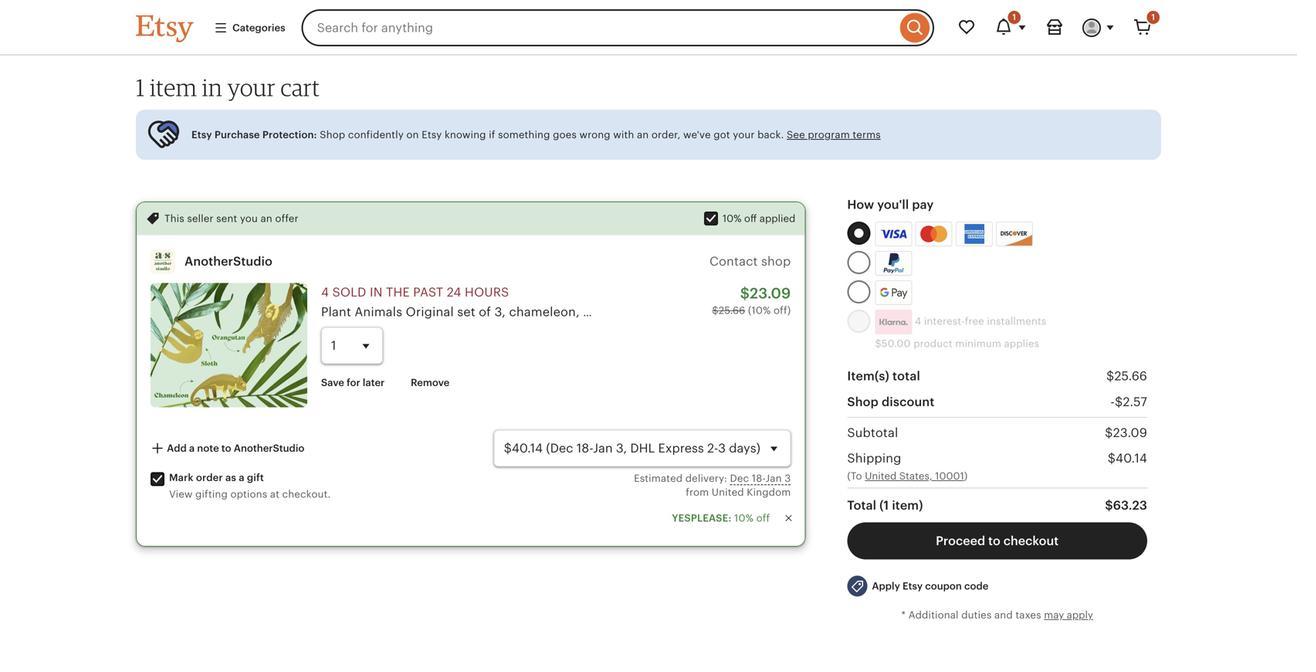 Task type: describe. For each thing, give the bounding box(es) containing it.
1 button
[[985, 9, 1036, 46]]

on
[[407, 129, 419, 141]]

sold
[[332, 285, 366, 299]]

(10%
[[748, 305, 771, 316]]

may
[[1044, 609, 1064, 621]]

if
[[489, 129, 495, 141]]

back.
[[758, 129, 784, 141]]

yesplease:
[[672, 512, 732, 524]]

set
[[457, 305, 475, 319]]

save for later button
[[310, 369, 396, 397]]

- $ 2.57
[[1111, 395, 1148, 409]]

0 vertical spatial shop
[[320, 129, 345, 141]]

offer
[[275, 213, 299, 224]]

etsy purchase protection: shop confidently on etsy knowing if something goes wrong with an order, we've got your back. see program terms
[[192, 129, 881, 141]]

add a note to anotherstudio button
[[139, 434, 316, 463]]

(to
[[847, 470, 862, 482]]

to inside 'dropdown button'
[[221, 443, 231, 454]]

shipping
[[847, 452, 902, 465]]

*
[[901, 609, 906, 621]]

contact shop button
[[710, 254, 791, 268]]

item(s)
[[847, 369, 890, 383]]

kingdom
[[747, 487, 791, 498]]

3,
[[495, 305, 506, 319]]

$ for $ 63.23
[[1105, 499, 1113, 512]]

order,
[[652, 129, 681, 141]]

animals
[[355, 305, 402, 319]]

checkout
[[1004, 534, 1059, 548]]

add a note to anotherstudio
[[164, 443, 305, 454]]

note
[[197, 443, 219, 454]]

1 horizontal spatial etsy
[[422, 129, 442, 141]]

$50.00
[[875, 338, 911, 350]]

this seller sent you an offer
[[164, 213, 299, 224]]

$ 23.09
[[1105, 426, 1148, 440]]

proceed
[[936, 534, 985, 548]]

taxes
[[1016, 609, 1041, 621]]

goes
[[553, 129, 577, 141]]

proceed to checkout button
[[847, 522, 1148, 560]]

dec
[[730, 473, 749, 484]]

anotherstudio image
[[151, 249, 175, 274]]

plant
[[321, 305, 351, 319]]

apply
[[872, 580, 900, 592]]

cart
[[281, 73, 320, 102]]

add
[[167, 443, 187, 454]]

purchase
[[215, 129, 260, 141]]

discover image
[[997, 225, 1034, 247]]

plant animals original set of 3, chameleon, sloth and orangutan trio, cute plant gift image
[[151, 283, 307, 407]]

categories button
[[202, 14, 297, 42]]

see
[[787, 129, 805, 141]]

categories banner
[[108, 0, 1189, 56]]

1 vertical spatial your
[[733, 129, 755, 141]]

apply etsy coupon code
[[872, 580, 989, 592]]

you
[[240, 213, 258, 224]]

product
[[914, 338, 953, 350]]

protection:
[[262, 129, 317, 141]]

categories
[[232, 22, 285, 34]]

1 vertical spatial 25.66
[[1115, 369, 1148, 383]]

sloth
[[583, 305, 613, 319]]

)
[[964, 470, 968, 482]]

how
[[847, 198, 874, 212]]

mark order as a gift view gifting options at checkout.
[[169, 472, 331, 500]]

total
[[847, 499, 877, 512]]

got
[[714, 129, 730, 141]]

$ for $ 25.66
[[1107, 369, 1115, 383]]

states,
[[899, 470, 933, 482]]

paypal image
[[877, 253, 910, 274]]

contact
[[710, 254, 758, 268]]

interest-
[[924, 316, 965, 327]]

$ for $ 23.09
[[1105, 426, 1113, 440]]

1 vertical spatial shop
[[847, 395, 879, 409]]

Search for anything text field
[[302, 9, 897, 46]]

10001
[[935, 470, 964, 482]]

18-
[[752, 473, 766, 484]]

checkout.
[[282, 488, 331, 500]]

item)
[[892, 499, 923, 512]]

program
[[808, 129, 850, 141]]

1 vertical spatial an
[[261, 213, 272, 224]]

this
[[164, 213, 184, 224]]

with
[[613, 129, 634, 141]]

2.57
[[1123, 395, 1148, 409]]

mastercard image
[[918, 224, 950, 244]]

confidently
[[348, 129, 404, 141]]

proceed to checkout
[[936, 534, 1059, 548]]

* additional duties and taxes may apply
[[901, 609, 1093, 621]]

estimated delivery: dec 18-jan 3 from united kingdom
[[634, 473, 791, 498]]

american express image
[[958, 224, 991, 244]]

1 inside 1 link
[[1152, 12, 1155, 22]]

0 horizontal spatial etsy
[[192, 129, 212, 141]]

shop
[[761, 254, 791, 268]]

in for your
[[202, 73, 223, 102]]

$ for $ 23.09 $ 25.66 (10% off)
[[740, 285, 750, 301]]

cute
[[735, 305, 762, 319]]

coupon
[[925, 580, 962, 592]]

original
[[406, 305, 454, 319]]

save
[[321, 377, 344, 388]]

anotherstudio inside 'dropdown button'
[[234, 443, 305, 454]]



Task type: locate. For each thing, give the bounding box(es) containing it.
2 horizontal spatial etsy
[[903, 580, 923, 592]]

0 vertical spatial 10%
[[723, 213, 742, 224]]

23.09 inside '$ 23.09 $ 25.66 (10% off)'
[[750, 285, 791, 301]]

code
[[964, 580, 989, 592]]

in for the
[[370, 285, 383, 299]]

off down kingdom
[[756, 512, 770, 524]]

-
[[1111, 395, 1115, 409]]

orangutan
[[642, 305, 704, 319]]

item(s) total
[[847, 369, 921, 383]]

shop
[[320, 129, 345, 141], [847, 395, 879, 409]]

1 horizontal spatial to
[[988, 534, 1001, 548]]

subtotal
[[847, 426, 898, 440]]

a inside 'dropdown button'
[[189, 443, 195, 454]]

none search field inside categories banner
[[302, 9, 934, 46]]

seller
[[187, 213, 214, 224]]

of
[[479, 305, 491, 319]]

at
[[270, 488, 280, 500]]

united down shipping on the right
[[865, 470, 897, 482]]

dec 18-jan 3 link
[[730, 473, 791, 484]]

0 horizontal spatial shop
[[320, 129, 345, 141]]

23.09 for $ 23.09
[[1113, 426, 1148, 440]]

gift
[[800, 305, 821, 319], [247, 472, 264, 484]]

25.66 left (10%
[[719, 305, 745, 316]]

24
[[447, 285, 461, 299]]

1 inside 1 popup button
[[1013, 12, 1016, 22]]

shop discount
[[847, 395, 935, 409]]

an right you on the top left of the page
[[261, 213, 272, 224]]

etsy
[[192, 129, 212, 141], [422, 129, 442, 141], [903, 580, 923, 592]]

duties
[[962, 609, 992, 621]]

1 horizontal spatial 4
[[915, 316, 921, 327]]

0 vertical spatial 4
[[321, 285, 329, 299]]

hours
[[465, 285, 509, 299]]

10% up contact
[[723, 213, 742, 224]]

in
[[202, 73, 223, 102], [370, 285, 383, 299]]

gift up the options
[[247, 472, 264, 484]]

to right proceed
[[988, 534, 1001, 548]]

0 horizontal spatial 23.09
[[750, 285, 791, 301]]

gift inside mark order as a gift view gifting options at checkout.
[[247, 472, 264, 484]]

0 vertical spatial gift
[[800, 305, 821, 319]]

25.66 up - $ 2.57
[[1115, 369, 1148, 383]]

plant
[[766, 305, 796, 319]]

an right with
[[637, 129, 649, 141]]

0 horizontal spatial a
[[189, 443, 195, 454]]

in inside 4 sold in the past 24 hours plant animals original set of 3, chameleon, sloth and orangutan trio, cute plant gift
[[370, 285, 383, 299]]

etsy inside apply etsy coupon code dropdown button
[[903, 580, 923, 592]]

1 vertical spatial a
[[239, 472, 244, 484]]

1 horizontal spatial your
[[733, 129, 755, 141]]

jan
[[766, 473, 782, 484]]

1 horizontal spatial gift
[[800, 305, 821, 319]]

0 vertical spatial an
[[637, 129, 649, 141]]

google pay image
[[876, 281, 911, 304]]

remove
[[411, 377, 450, 388]]

later
[[363, 377, 385, 388]]

installments
[[987, 316, 1047, 327]]

mark
[[169, 472, 194, 484]]

anotherstudio up mark order as a gift view gifting options at checkout.
[[234, 443, 305, 454]]

1 horizontal spatial 1
[[1013, 12, 1016, 22]]

how you'll pay
[[847, 198, 934, 212]]

4 right pay in 4 installments icon
[[915, 316, 921, 327]]

total
[[893, 369, 921, 383]]

$ up '-'
[[1107, 369, 1115, 383]]

0 horizontal spatial gift
[[247, 472, 264, 484]]

23.09 up (10%
[[750, 285, 791, 301]]

0 horizontal spatial and
[[616, 305, 639, 319]]

knowing
[[445, 129, 486, 141]]

0 horizontal spatial 4
[[321, 285, 329, 299]]

$ for $ 40.14
[[1108, 452, 1116, 465]]

$ down '-'
[[1105, 426, 1113, 440]]

shop right the protection:
[[320, 129, 345, 141]]

25.66
[[719, 305, 745, 316], [1115, 369, 1148, 383]]

pay in 4 installments image
[[875, 310, 912, 335]]

chameleon,
[[509, 305, 580, 319]]

10% down kingdom
[[734, 512, 754, 524]]

as
[[225, 472, 236, 484]]

remove button
[[399, 369, 461, 397]]

0 vertical spatial 23.09
[[750, 285, 791, 301]]

0 vertical spatial anotherstudio
[[185, 254, 272, 268]]

25.66 inside '$ 23.09 $ 25.66 (10% off)'
[[719, 305, 745, 316]]

$ down the $ 40.14
[[1105, 499, 1113, 512]]

off)
[[774, 305, 791, 316]]

options
[[230, 488, 267, 500]]

and right sloth
[[616, 305, 639, 319]]

$50.00 product minimum applies
[[875, 338, 1039, 350]]

visa image
[[881, 227, 907, 241]]

4 sold in the past 24 hours plant animals original set of 3, chameleon, sloth and orangutan trio, cute plant gift
[[321, 285, 821, 319]]

anotherstudio down sent
[[185, 254, 272, 268]]

1 horizontal spatial 23.09
[[1113, 426, 1148, 440]]

and inside 4 sold in the past 24 hours plant animals original set of 3, chameleon, sloth and orangutan trio, cute plant gift
[[616, 305, 639, 319]]

1 vertical spatial 23.09
[[1113, 426, 1148, 440]]

in right item
[[202, 73, 223, 102]]

(to united states, 10001 )
[[847, 470, 968, 482]]

1 vertical spatial united
[[712, 487, 744, 498]]

save for later
[[321, 377, 385, 388]]

gift right off)
[[800, 305, 821, 319]]

off left applied
[[744, 213, 757, 224]]

0 vertical spatial and
[[616, 305, 639, 319]]

$ left cute
[[712, 305, 719, 316]]

23.09 for $ 23.09 $ 25.66 (10% off)
[[750, 285, 791, 301]]

0 horizontal spatial united
[[712, 487, 744, 498]]

1 horizontal spatial 25.66
[[1115, 369, 1148, 383]]

1 horizontal spatial an
[[637, 129, 649, 141]]

something
[[498, 129, 550, 141]]

apply etsy coupon code button
[[836, 569, 1000, 604]]

None search field
[[302, 9, 934, 46]]

you'll
[[877, 198, 909, 212]]

63.23
[[1113, 499, 1148, 512]]

applied
[[760, 213, 796, 224]]

in up 'animals'
[[370, 285, 383, 299]]

gifting
[[195, 488, 228, 500]]

item
[[150, 73, 197, 102]]

0 vertical spatial your
[[227, 73, 276, 102]]

0 horizontal spatial to
[[221, 443, 231, 454]]

etsy right apply
[[903, 580, 923, 592]]

see program terms link
[[787, 129, 881, 141]]

2 horizontal spatial 1
[[1152, 12, 1155, 22]]

4 for 4 sold in the past 24 hours plant animals original set of 3, chameleon, sloth and orangutan trio, cute plant gift
[[321, 285, 329, 299]]

view
[[169, 488, 193, 500]]

your left cart
[[227, 73, 276, 102]]

etsy right on
[[422, 129, 442, 141]]

0 vertical spatial off
[[744, 213, 757, 224]]

off
[[744, 213, 757, 224], [756, 512, 770, 524]]

4 up plant
[[321, 285, 329, 299]]

additional
[[909, 609, 959, 621]]

0 horizontal spatial 1
[[136, 73, 145, 102]]

10%
[[723, 213, 742, 224], [734, 512, 754, 524]]

4 inside 4 sold in the past 24 hours plant animals original set of 3, chameleon, sloth and orangutan trio, cute plant gift
[[321, 285, 329, 299]]

anotherstudio link
[[185, 254, 272, 268]]

estimated
[[634, 473, 683, 484]]

0 horizontal spatial 25.66
[[719, 305, 745, 316]]

0 horizontal spatial in
[[202, 73, 223, 102]]

the
[[386, 285, 410, 299]]

0 vertical spatial to
[[221, 443, 231, 454]]

1 horizontal spatial a
[[239, 472, 244, 484]]

1 vertical spatial to
[[988, 534, 1001, 548]]

$ 25.66
[[1107, 369, 1148, 383]]

1 horizontal spatial and
[[995, 609, 1013, 621]]

1 horizontal spatial in
[[370, 285, 383, 299]]

applies
[[1004, 338, 1039, 350]]

order
[[196, 472, 223, 484]]

past
[[413, 285, 443, 299]]

0 horizontal spatial your
[[227, 73, 276, 102]]

$ 23.09 $ 25.66 (10% off)
[[712, 285, 791, 316]]

to inside button
[[988, 534, 1001, 548]]

contact shop
[[710, 254, 791, 268]]

minimum
[[956, 338, 1002, 350]]

$ 40.14
[[1108, 452, 1148, 465]]

23.09 up 40.14
[[1113, 426, 1148, 440]]

1 vertical spatial anotherstudio
[[234, 443, 305, 454]]

plant animals original set of 3, chameleon, sloth and orangutan trio, cute plant gift link
[[321, 305, 821, 319]]

for
[[347, 377, 360, 388]]

$ down $ 23.09
[[1108, 452, 1116, 465]]

1 horizontal spatial united
[[865, 470, 897, 482]]

etsy left purchase
[[192, 129, 212, 141]]

a inside mark order as a gift view gifting options at checkout.
[[239, 472, 244, 484]]

united
[[865, 470, 897, 482], [712, 487, 744, 498]]

gift inside 4 sold in the past 24 hours plant animals original set of 3, chameleon, sloth and orangutan trio, cute plant gift
[[800, 305, 821, 319]]

1 vertical spatial off
[[756, 512, 770, 524]]

$ 63.23
[[1105, 499, 1148, 512]]

a right add
[[189, 443, 195, 454]]

1 vertical spatial 10%
[[734, 512, 754, 524]]

1 vertical spatial in
[[370, 285, 383, 299]]

your right got
[[733, 129, 755, 141]]

united inside estimated delivery: dec 18-jan 3 from united kingdom
[[712, 487, 744, 498]]

$ up cute
[[740, 285, 750, 301]]

free
[[965, 316, 984, 327]]

wrong
[[580, 129, 611, 141]]

1 horizontal spatial shop
[[847, 395, 879, 409]]

trio,
[[708, 305, 732, 319]]

to right note at the bottom
[[221, 443, 231, 454]]

1 vertical spatial and
[[995, 609, 1013, 621]]

0 vertical spatial in
[[202, 73, 223, 102]]

yesplease: 10% off
[[672, 512, 770, 524]]

0 vertical spatial a
[[189, 443, 195, 454]]

1 vertical spatial gift
[[247, 472, 264, 484]]

united down dec
[[712, 487, 744, 498]]

terms
[[853, 129, 881, 141]]

a right as
[[239, 472, 244, 484]]

shop down item(s)
[[847, 395, 879, 409]]

and left taxes
[[995, 609, 1013, 621]]

0 vertical spatial 25.66
[[719, 305, 745, 316]]

4 for 4 interest-free installments
[[915, 316, 921, 327]]

0 horizontal spatial an
[[261, 213, 272, 224]]

4 interest-free installments
[[912, 316, 1047, 327]]

$ down the $ 25.66
[[1115, 395, 1123, 409]]

0 vertical spatial united
[[865, 470, 897, 482]]

1 vertical spatial 4
[[915, 316, 921, 327]]

discount
[[882, 395, 935, 409]]



Task type: vqa. For each thing, say whether or not it's contained in the screenshot.
Pay in 4 Installments image
yes



